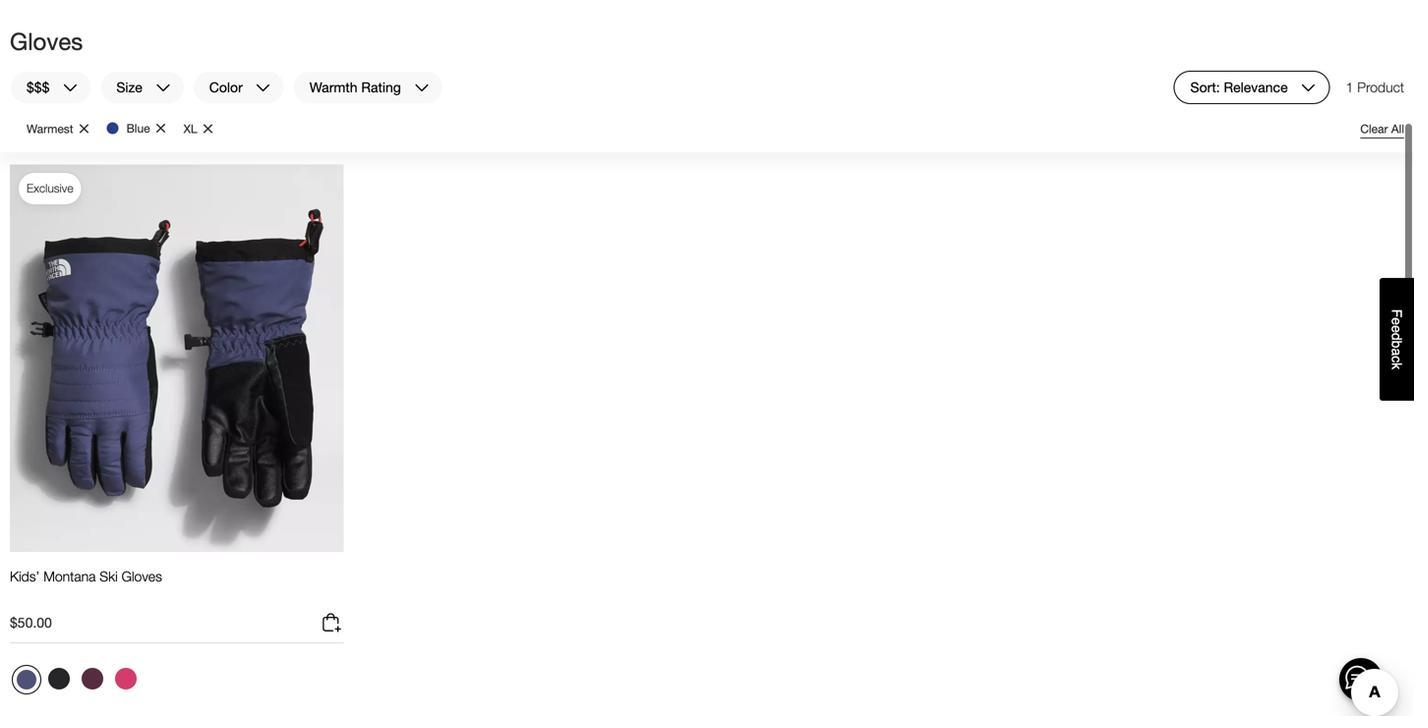 Task type: describe. For each thing, give the bounding box(es) containing it.
boysenberry image
[[82, 669, 103, 690]]

warmest button
[[27, 120, 91, 137]]

$choose color$ option group
[[10, 664, 144, 703]]

gloves inside button
[[122, 569, 162, 585]]

d
[[1389, 333, 1405, 341]]

montana
[[43, 569, 96, 585]]

Mr. Pink radio
[[110, 664, 142, 695]]

f
[[1389, 310, 1405, 318]]

clear all
[[1360, 122, 1404, 135]]

ski
[[100, 569, 118, 585]]

all
[[1391, 122, 1404, 135]]

sort:
[[1190, 79, 1220, 95]]

1 product status
[[1346, 71, 1404, 104]]

clear all button
[[1360, 120, 1404, 137]]

TNF Black radio
[[43, 664, 75, 695]]

clear
[[1360, 122, 1388, 135]]

mr. pink image
[[115, 669, 137, 690]]

kids' montana ski gloves image
[[10, 164, 344, 553]]

blue button
[[107, 120, 168, 138]]

c
[[1389, 356, 1405, 363]]



Task type: locate. For each thing, give the bounding box(es) containing it.
0 vertical spatial gloves
[[10, 27, 83, 55]]

size
[[116, 79, 142, 95]]

Cave Blue radio
[[12, 666, 41, 695]]

warmth rating
[[309, 79, 401, 95]]

e up d in the top of the page
[[1389, 318, 1405, 326]]

1 vertical spatial gloves
[[122, 569, 162, 585]]

kids' montana ski gloves button
[[10, 569, 162, 604]]

warmth
[[309, 79, 357, 95]]

sort: relevance
[[1190, 79, 1288, 95]]

warmest
[[27, 122, 73, 135]]

size button
[[100, 71, 185, 104]]

product
[[1357, 79, 1404, 95]]

color button
[[193, 71, 285, 104]]

color
[[209, 79, 243, 95]]

blue
[[126, 121, 150, 135]]

xl button
[[183, 120, 215, 137]]

$$$
[[27, 79, 50, 95]]

gloves right ski
[[122, 569, 162, 585]]

$50.00
[[10, 615, 52, 631]]

kids' montana ski gloves
[[10, 569, 162, 585]]

0 horizontal spatial gloves
[[10, 27, 83, 55]]

f e e d b a c k button
[[1380, 278, 1414, 401]]

e up b
[[1389, 326, 1405, 333]]

k
[[1389, 363, 1405, 370]]

warmth rating button
[[293, 71, 443, 104]]

sort: relevance button
[[1174, 71, 1330, 104]]

relevance
[[1224, 79, 1288, 95]]

gloves up $$$ dropdown button
[[10, 27, 83, 55]]

Boysenberry radio
[[77, 664, 108, 695]]

xl
[[183, 122, 197, 135]]

$50.00 button
[[10, 612, 344, 644]]

b
[[1389, 341, 1405, 349]]

f e e d b a c k
[[1389, 310, 1405, 370]]

tnf black image
[[48, 669, 70, 690]]

1 product
[[1346, 79, 1404, 95]]

kids'
[[10, 569, 40, 585]]

cave blue image
[[17, 671, 36, 690]]

1 horizontal spatial gloves
[[122, 569, 162, 585]]

$$$ button
[[10, 71, 92, 104]]

e
[[1389, 318, 1405, 326], [1389, 326, 1405, 333]]

1
[[1346, 79, 1353, 95]]

rating
[[361, 79, 401, 95]]

gloves
[[10, 27, 83, 55], [122, 569, 162, 585]]

exclusive
[[27, 182, 73, 195]]

2 e from the top
[[1389, 326, 1405, 333]]

a
[[1389, 349, 1405, 356]]

1 e from the top
[[1389, 318, 1405, 326]]



Task type: vqa. For each thing, say whether or not it's contained in the screenshot.
F e e d b a c k
yes



